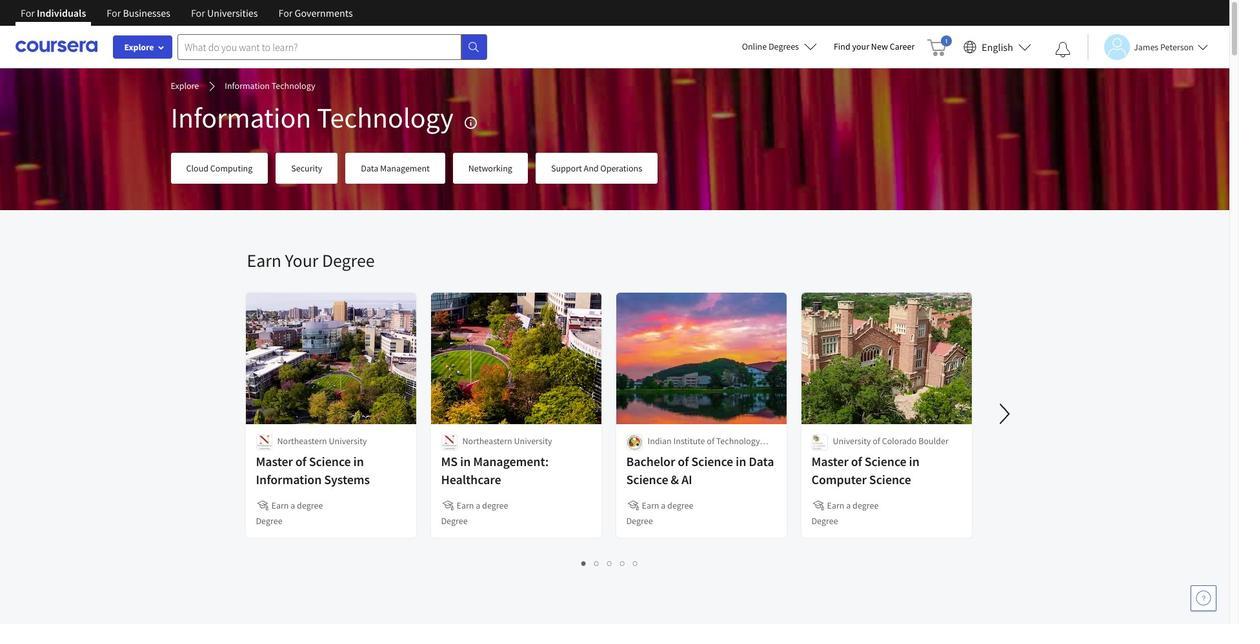 Task type: vqa. For each thing, say whether or not it's contained in the screenshot.
available
no



Task type: describe. For each thing, give the bounding box(es) containing it.
operations
[[600, 162, 642, 174]]

earn for bachelor of science in data science & ai
[[642, 500, 659, 512]]

a for master of science in information systems
[[291, 500, 295, 512]]

bachelor
[[626, 454, 675, 470]]

university for management:
[[514, 436, 552, 447]]

james peterson
[[1134, 41, 1194, 53]]

computer
[[812, 472, 867, 488]]

northeastern university for management:
[[462, 436, 552, 447]]

find
[[834, 41, 851, 52]]

data management link
[[346, 153, 445, 184]]

of for master of science in information systems
[[295, 454, 306, 470]]

0 vertical spatial information technology
[[225, 80, 315, 92]]

northeastern for science
[[277, 436, 327, 447]]

data management
[[361, 162, 430, 174]]

explore link
[[171, 79, 199, 94]]

for governments
[[279, 6, 353, 19]]

1 vertical spatial information
[[171, 100, 311, 136]]

for for individuals
[[21, 6, 35, 19]]

individuals
[[37, 6, 86, 19]]

career
[[890, 41, 915, 52]]

1 vertical spatial explore
[[171, 80, 199, 92]]

of for university of colorado boulder
[[873, 436, 880, 447]]

explore button
[[113, 35, 172, 59]]

1 vertical spatial information technology
[[171, 100, 454, 136]]

of inside indian institute of technology guwahati
[[707, 436, 714, 447]]

0 horizontal spatial data
[[361, 162, 378, 174]]

james peterson button
[[1088, 34, 1208, 60]]

1 button
[[578, 556, 591, 571]]

a for master of science in computer science
[[846, 500, 851, 512]]

online degrees button
[[732, 32, 827, 61]]

shopping cart: 1 item image
[[928, 35, 952, 56]]

new
[[871, 41, 888, 52]]

for for universities
[[191, 6, 205, 19]]

degree for master of science in information systems
[[256, 516, 282, 527]]

next slide image
[[989, 399, 1020, 430]]

indian institute of technology guwahati
[[648, 436, 760, 460]]

master of science in information systems
[[256, 454, 370, 488]]

list inside earn your degree carousel element
[[247, 556, 973, 571]]

northeastern university image for master of science in information systems
[[256, 435, 272, 451]]

universities
[[207, 6, 258, 19]]

bachelor of science in data science & ai
[[626, 454, 774, 488]]

5
[[633, 558, 638, 570]]

of for bachelor of science in data science & ai
[[678, 454, 689, 470]]

online
[[742, 41, 767, 52]]

3
[[607, 558, 613, 570]]

northeastern university for science
[[277, 436, 367, 447]]

science for information
[[309, 454, 351, 470]]

2 button
[[591, 556, 603, 571]]

master for master of science in information systems
[[256, 454, 293, 470]]

in for bachelor of science in data science & ai
[[736, 454, 746, 470]]

information inside master of science in information systems
[[256, 472, 322, 488]]

cloud
[[186, 162, 209, 174]]

your
[[285, 249, 318, 272]]

of for master of science in computer science
[[851, 454, 862, 470]]

university of colorado boulder
[[833, 436, 949, 447]]

outlined info action image
[[463, 115, 478, 130]]

in for master of science in information systems
[[353, 454, 364, 470]]

in inside the ms in management: healthcare
[[460, 454, 471, 470]]

english
[[982, 40, 1013, 53]]

support
[[551, 162, 582, 174]]

for businesses
[[107, 6, 170, 19]]

technology inside indian institute of technology guwahati
[[716, 436, 760, 447]]

northeastern university image for ms in management: healthcare
[[441, 435, 457, 451]]

help center image
[[1196, 591, 1211, 607]]

for for businesses
[[107, 6, 121, 19]]

master for master of science in computer science
[[812, 454, 849, 470]]

earn a degree for bachelor of science in data science & ai
[[642, 500, 693, 512]]

earn a degree for master of science in information systems
[[271, 500, 323, 512]]

degree for ms in management: healthcare
[[482, 500, 508, 512]]

earn a degree for master of science in computer science
[[827, 500, 879, 512]]

a for bachelor of science in data science & ai
[[661, 500, 666, 512]]

management
[[380, 162, 430, 174]]

&
[[671, 472, 679, 488]]

0 horizontal spatial technology
[[272, 80, 315, 92]]

earn left your
[[247, 249, 281, 272]]

a for ms in management: healthcare
[[476, 500, 480, 512]]



Task type: locate. For each thing, give the bounding box(es) containing it.
1 horizontal spatial explore
[[171, 80, 199, 92]]

northeastern university image up ms
[[441, 435, 457, 451]]

1
[[582, 558, 587, 570]]

4 in from the left
[[909, 454, 920, 470]]

for
[[21, 6, 35, 19], [107, 6, 121, 19], [191, 6, 205, 19], [279, 6, 293, 19]]

1 degree from the left
[[297, 500, 323, 512]]

networking link
[[453, 153, 528, 184]]

northeastern university
[[277, 436, 367, 447], [462, 436, 552, 447]]

science inside master of science in information systems
[[309, 454, 351, 470]]

0 horizontal spatial northeastern
[[277, 436, 327, 447]]

3 button
[[603, 556, 616, 571]]

1 horizontal spatial university
[[514, 436, 552, 447]]

2 vertical spatial information
[[256, 472, 322, 488]]

3 university from the left
[[833, 436, 871, 447]]

explore down explore popup button
[[171, 80, 199, 92]]

for for governments
[[279, 6, 293, 19]]

1 horizontal spatial northeastern
[[462, 436, 512, 447]]

earn a degree for ms in management: healthcare
[[457, 500, 508, 512]]

2 vertical spatial technology
[[716, 436, 760, 447]]

earn a degree down & at the right of the page
[[642, 500, 693, 512]]

northeastern university image
[[256, 435, 272, 451], [441, 435, 457, 451]]

earn down master of science in information systems
[[271, 500, 289, 512]]

show notifications image
[[1055, 42, 1071, 57]]

northeastern
[[277, 436, 327, 447], [462, 436, 512, 447]]

degree for bachelor of science in data science & ai
[[626, 516, 653, 527]]

information right explore link at top left
[[225, 80, 270, 92]]

master of science in computer science
[[812, 454, 920, 488]]

list
[[247, 556, 973, 571]]

coursera image
[[15, 36, 97, 57]]

4 button
[[616, 556, 629, 571]]

earn for master of science in computer science
[[827, 500, 845, 512]]

2 in from the left
[[460, 454, 471, 470]]

university of colorado boulder image
[[812, 435, 828, 451]]

0 horizontal spatial university
[[329, 436, 367, 447]]

information technology
[[225, 80, 315, 92], [171, 100, 454, 136]]

information technology up 'security' link
[[171, 100, 454, 136]]

1 northeastern from the left
[[277, 436, 327, 447]]

degree for bachelor of science in data science & ai
[[667, 500, 693, 512]]

0 vertical spatial explore
[[124, 41, 154, 53]]

computing
[[210, 162, 253, 174]]

earn a degree down computer
[[827, 500, 879, 512]]

banner navigation
[[10, 0, 363, 35]]

for left "universities"
[[191, 6, 205, 19]]

a down bachelor
[[661, 500, 666, 512]]

science for data
[[691, 454, 733, 470]]

indian
[[648, 436, 672, 447]]

for left businesses
[[107, 6, 121, 19]]

1 master from the left
[[256, 454, 293, 470]]

in
[[353, 454, 364, 470], [460, 454, 471, 470], [736, 454, 746, 470], [909, 454, 920, 470]]

2 northeastern university image from the left
[[441, 435, 457, 451]]

university up systems
[[329, 436, 367, 447]]

0 horizontal spatial northeastern university image
[[256, 435, 272, 451]]

2 earn a degree from the left
[[457, 500, 508, 512]]

university right university of colorado boulder image
[[833, 436, 871, 447]]

northeastern university up management:
[[462, 436, 552, 447]]

northeastern up master of science in information systems
[[277, 436, 327, 447]]

peterson
[[1160, 41, 1194, 53]]

explore inside popup button
[[124, 41, 154, 53]]

institute
[[674, 436, 705, 447]]

in inside master of science in computer science
[[909, 454, 920, 470]]

for left the "individuals"
[[21, 6, 35, 19]]

security
[[291, 162, 322, 174]]

3 for from the left
[[191, 6, 205, 19]]

list containing 1
[[247, 556, 973, 571]]

technology up bachelor of science in data science & ai
[[716, 436, 760, 447]]

1 a from the left
[[291, 500, 295, 512]]

for individuals
[[21, 6, 86, 19]]

support and operations
[[551, 162, 642, 174]]

a down computer
[[846, 500, 851, 512]]

degree
[[322, 249, 375, 272], [256, 516, 282, 527], [441, 516, 468, 527], [626, 516, 653, 527], [812, 516, 838, 527]]

None search field
[[177, 34, 487, 60]]

ms in management: healthcare
[[441, 454, 549, 488]]

northeastern up the ms in management: healthcare
[[462, 436, 512, 447]]

a down healthcare
[[476, 500, 480, 512]]

security link
[[276, 153, 338, 184]]

0 horizontal spatial explore
[[124, 41, 154, 53]]

support and operations link
[[536, 153, 658, 184]]

in for master of science in computer science
[[909, 454, 920, 470]]

information up computing
[[171, 100, 311, 136]]

1 horizontal spatial master
[[812, 454, 849, 470]]

data
[[361, 162, 378, 174], [749, 454, 774, 470]]

of inside master of science in computer science
[[851, 454, 862, 470]]

3 degree from the left
[[667, 500, 693, 512]]

your
[[852, 41, 869, 52]]

degree down the ms in management: healthcare
[[482, 500, 508, 512]]

data inside bachelor of science in data science & ai
[[749, 454, 774, 470]]

2 degree from the left
[[482, 500, 508, 512]]

indian institute of technology guwahati image
[[626, 435, 643, 451]]

university up management:
[[514, 436, 552, 447]]

2 for from the left
[[107, 6, 121, 19]]

2 horizontal spatial university
[[833, 436, 871, 447]]

english button
[[959, 26, 1037, 68]]

online degrees
[[742, 41, 799, 52]]

of inside master of science in information systems
[[295, 454, 306, 470]]

university for science
[[329, 436, 367, 447]]

4 for from the left
[[279, 6, 293, 19]]

degree down master of science in information systems
[[297, 500, 323, 512]]

2
[[594, 558, 600, 570]]

2 university from the left
[[514, 436, 552, 447]]

for universities
[[191, 6, 258, 19]]

3 a from the left
[[661, 500, 666, 512]]

find your new career link
[[827, 39, 921, 55]]

1 vertical spatial technology
[[317, 100, 454, 136]]

5 button
[[629, 556, 642, 571]]

0 horizontal spatial master
[[256, 454, 293, 470]]

earn your degree
[[247, 249, 375, 272]]

master
[[256, 454, 293, 470], [812, 454, 849, 470]]

1 in from the left
[[353, 454, 364, 470]]

ai
[[682, 472, 692, 488]]

1 horizontal spatial northeastern university image
[[441, 435, 457, 451]]

What do you want to learn? text field
[[177, 34, 461, 60]]

earn a degree down master of science in information systems
[[271, 500, 323, 512]]

of inside bachelor of science in data science & ai
[[678, 454, 689, 470]]

degree for ms in management: healthcare
[[441, 516, 468, 527]]

2 horizontal spatial technology
[[716, 436, 760, 447]]

1 for from the left
[[21, 6, 35, 19]]

science
[[309, 454, 351, 470], [691, 454, 733, 470], [865, 454, 907, 470], [626, 472, 668, 488], [869, 472, 911, 488]]

a
[[291, 500, 295, 512], [476, 500, 480, 512], [661, 500, 666, 512], [846, 500, 851, 512]]

1 earn a degree from the left
[[271, 500, 323, 512]]

2 a from the left
[[476, 500, 480, 512]]

systems
[[324, 472, 370, 488]]

0 vertical spatial technology
[[272, 80, 315, 92]]

explore
[[124, 41, 154, 53], [171, 80, 199, 92]]

in inside master of science in information systems
[[353, 454, 364, 470]]

4 degree from the left
[[853, 500, 879, 512]]

networking
[[468, 162, 512, 174]]

information left systems
[[256, 472, 322, 488]]

explore down for businesses
[[124, 41, 154, 53]]

1 horizontal spatial data
[[749, 454, 774, 470]]

earn a degree
[[271, 500, 323, 512], [457, 500, 508, 512], [642, 500, 693, 512], [827, 500, 879, 512]]

2 master from the left
[[812, 454, 849, 470]]

earn for master of science in information systems
[[271, 500, 289, 512]]

technology down the what do you want to learn? text box
[[272, 80, 315, 92]]

technology
[[272, 80, 315, 92], [317, 100, 454, 136], [716, 436, 760, 447]]

cloud computing link
[[171, 153, 268, 184]]

james
[[1134, 41, 1159, 53]]

earn your degree carousel element
[[240, 210, 1239, 582]]

ms
[[441, 454, 458, 470]]

for left governments
[[279, 6, 293, 19]]

2 northeastern from the left
[[462, 436, 512, 447]]

0 horizontal spatial northeastern university
[[277, 436, 367, 447]]

in inside bachelor of science in data science & ai
[[736, 454, 746, 470]]

4 earn a degree from the left
[[827, 500, 879, 512]]

degrees
[[769, 41, 799, 52]]

1 horizontal spatial northeastern university
[[462, 436, 552, 447]]

northeastern for management:
[[462, 436, 512, 447]]

of
[[707, 436, 714, 447], [873, 436, 880, 447], [295, 454, 306, 470], [678, 454, 689, 470], [851, 454, 862, 470]]

3 in from the left
[[736, 454, 746, 470]]

2 northeastern university from the left
[[462, 436, 552, 447]]

master inside master of science in information systems
[[256, 454, 293, 470]]

earn a degree down healthcare
[[457, 500, 508, 512]]

1 northeastern university image from the left
[[256, 435, 272, 451]]

colorado
[[882, 436, 917, 447]]

degree for master of science in information systems
[[297, 500, 323, 512]]

1 northeastern university from the left
[[277, 436, 367, 447]]

businesses
[[123, 6, 170, 19]]

degree for master of science in computer science
[[812, 516, 838, 527]]

0 vertical spatial data
[[361, 162, 378, 174]]

degree down master of science in computer science
[[853, 500, 879, 512]]

boulder
[[919, 436, 949, 447]]

1 horizontal spatial technology
[[317, 100, 454, 136]]

information
[[225, 80, 270, 92], [171, 100, 311, 136], [256, 472, 322, 488]]

university
[[329, 436, 367, 447], [514, 436, 552, 447], [833, 436, 871, 447]]

degree
[[297, 500, 323, 512], [482, 500, 508, 512], [667, 500, 693, 512], [853, 500, 879, 512]]

cloud computing
[[186, 162, 253, 174]]

northeastern university up master of science in information systems
[[277, 436, 367, 447]]

information technology down the what do you want to learn? text box
[[225, 80, 315, 92]]

guwahati
[[648, 449, 684, 460]]

healthcare
[[441, 472, 501, 488]]

master inside master of science in computer science
[[812, 454, 849, 470]]

technology up the data management
[[317, 100, 454, 136]]

1 university from the left
[[329, 436, 367, 447]]

northeastern university image up master of science in information systems
[[256, 435, 272, 451]]

0 vertical spatial information
[[225, 80, 270, 92]]

a down master of science in information systems
[[291, 500, 295, 512]]

and
[[584, 162, 599, 174]]

4 a from the left
[[846, 500, 851, 512]]

science for computer
[[865, 454, 907, 470]]

governments
[[295, 6, 353, 19]]

earn
[[247, 249, 281, 272], [271, 500, 289, 512], [457, 500, 474, 512], [642, 500, 659, 512], [827, 500, 845, 512]]

3 earn a degree from the left
[[642, 500, 693, 512]]

find your new career
[[834, 41, 915, 52]]

1 vertical spatial data
[[749, 454, 774, 470]]

earn down bachelor
[[642, 500, 659, 512]]

earn down healthcare
[[457, 500, 474, 512]]

earn down computer
[[827, 500, 845, 512]]

4
[[620, 558, 625, 570]]

degree for master of science in computer science
[[853, 500, 879, 512]]

earn for ms in management: healthcare
[[457, 500, 474, 512]]

degree down & at the right of the page
[[667, 500, 693, 512]]

management:
[[473, 454, 549, 470]]



